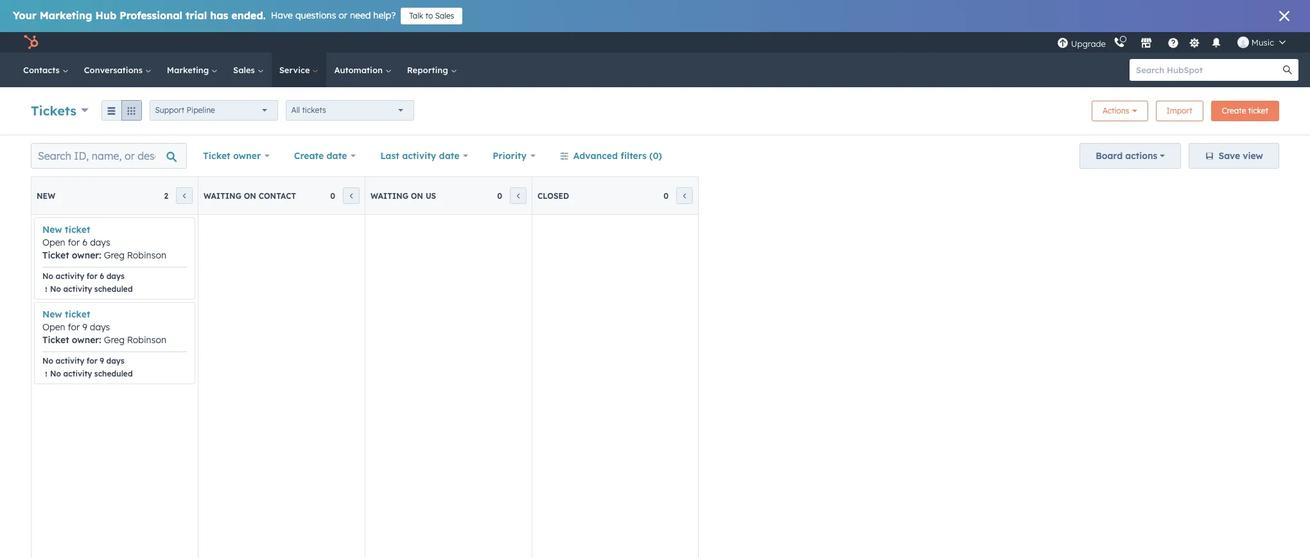 Task type: vqa. For each thing, say whether or not it's contained in the screenshot.
New to the middle
yes



Task type: locate. For each thing, give the bounding box(es) containing it.
ticket inside 'new ticket open for 6 days ticket owner : greg robinson'
[[42, 250, 69, 262]]

ticket
[[1249, 106, 1269, 116], [65, 224, 90, 236], [65, 324, 90, 336]]

1 new ticket link from the top
[[42, 224, 90, 236]]

: up no activity for 9 days no activity scheduled
[[99, 350, 101, 362]]

on left contact at the left top of page
[[244, 191, 256, 201]]

0 vertical spatial new ticket link
[[42, 224, 90, 236]]

0 vertical spatial sales
[[435, 11, 454, 21]]

9 down new ticket open for 9 days ticket owner : greg robinson
[[100, 372, 104, 382]]

ticket for new ticket open for 9 days ticket owner : greg robinson
[[65, 324, 90, 336]]

upgrade
[[1072, 38, 1106, 49]]

1 vertical spatial scheduled
[[94, 385, 133, 395]]

ticket inside button
[[1249, 106, 1269, 116]]

owner for new ticket open for 9 days ticket owner : greg robinson
[[72, 350, 99, 362]]

ticket up no activity for 9 days no activity scheduled
[[42, 350, 69, 362]]

0 horizontal spatial 0
[[330, 191, 335, 201]]

for inside 'new ticket open for 6 days ticket owner : greg robinson'
[[68, 237, 80, 249]]

waiting down 'ticket owner'
[[204, 191, 242, 201]]

owner up waiting on contact
[[233, 150, 261, 162]]

1 vertical spatial :
[[99, 350, 101, 362]]

sales
[[435, 11, 454, 21], [233, 65, 257, 75]]

2 vertical spatial ticket
[[42, 350, 69, 362]]

last activity date button
[[372, 143, 477, 169]]

tickets banner
[[31, 97, 1280, 122]]

0 vertical spatial scheduled
[[94, 300, 133, 310]]

board actions
[[1096, 150, 1158, 162]]

menu
[[1056, 32, 1295, 53]]

view
[[1243, 150, 1264, 162]]

music
[[1252, 37, 1275, 48]]

(0)
[[650, 150, 662, 162]]

conversations link
[[76, 53, 159, 87]]

for inside new ticket open for 9 days ticket owner : greg robinson
[[68, 337, 80, 349]]

date down "all tickets" 'popup button'
[[327, 150, 347, 162]]

1 horizontal spatial date
[[439, 150, 460, 162]]

0
[[330, 191, 335, 201], [497, 191, 502, 201], [664, 191, 669, 201]]

for down new ticket open for 9 days ticket owner : greg robinson
[[87, 372, 98, 382]]

9 inside no activity for 9 days no activity scheduled
[[100, 372, 104, 382]]

talk
[[409, 11, 424, 21]]

greg inside new ticket open for 9 days ticket owner : greg robinson
[[104, 350, 125, 362]]

ticket
[[203, 150, 230, 162], [42, 250, 69, 262], [42, 350, 69, 362]]

0 vertical spatial ticket
[[1249, 106, 1269, 116]]

days down new ticket open for 9 days ticket owner : greg robinson
[[106, 372, 124, 382]]

your marketing hub professional trial has ended. have questions or need help?
[[13, 9, 396, 22]]

ticket inside new ticket open for 9 days ticket owner : greg robinson
[[42, 350, 69, 362]]

scheduled down new ticket open for 9 days ticket owner : greg robinson
[[94, 385, 133, 395]]

no for no activity scheduled
[[50, 300, 61, 310]]

: up no activity for 6 days on the bottom of page
[[99, 250, 101, 262]]

0 horizontal spatial date
[[327, 150, 347, 162]]

1 vertical spatial new ticket link
[[42, 324, 90, 336]]

activity
[[402, 150, 436, 162], [56, 287, 84, 297], [63, 300, 92, 310], [56, 372, 84, 382], [63, 385, 92, 395]]

1 horizontal spatial sales
[[435, 11, 454, 21]]

days up no activity for 6 days on the bottom of page
[[90, 237, 110, 249]]

2 vertical spatial ticket
[[65, 324, 90, 336]]

2 waiting from the left
[[371, 191, 409, 201]]

tickets button
[[31, 101, 88, 120]]

activity for no activity for 9 days no activity scheduled
[[56, 372, 84, 382]]

questions
[[295, 10, 336, 21]]

1 : from the top
[[99, 250, 101, 262]]

1 open from the top
[[42, 237, 65, 249]]

0 vertical spatial owner
[[233, 150, 261, 162]]

1 vertical spatial 9
[[100, 372, 104, 382]]

days
[[90, 237, 110, 249], [106, 287, 124, 297], [90, 337, 110, 349], [106, 372, 124, 382]]

0 for us
[[497, 191, 502, 201]]

date right last
[[439, 150, 460, 162]]

1 vertical spatial ticket
[[65, 224, 90, 236]]

0 vertical spatial create
[[1223, 106, 1247, 116]]

upgrade image
[[1057, 38, 1069, 49]]

close image
[[1280, 11, 1290, 21]]

open up no activity for 9 days no activity scheduled
[[42, 337, 65, 349]]

new for new ticket open for 9 days ticket owner : greg robinson
[[42, 324, 62, 336]]

create for create date
[[294, 150, 324, 162]]

new inside 'new ticket open for 6 days ticket owner : greg robinson'
[[42, 224, 62, 236]]

sales right the to
[[435, 11, 454, 21]]

1 horizontal spatial waiting
[[371, 191, 409, 201]]

create inside popup button
[[294, 150, 324, 162]]

waiting
[[204, 191, 242, 201], [371, 191, 409, 201]]

1 waiting from the left
[[204, 191, 242, 201]]

robinson inside 'new ticket open for 6 days ticket owner : greg robinson'
[[127, 250, 166, 262]]

new ticket link for 9 days
[[42, 324, 90, 336]]

owner
[[233, 150, 261, 162], [72, 250, 99, 262], [72, 350, 99, 362]]

1 vertical spatial sales
[[233, 65, 257, 75]]

1 vertical spatial owner
[[72, 250, 99, 262]]

sales left service
[[233, 65, 257, 75]]

date
[[327, 150, 347, 162], [439, 150, 460, 162]]

waiting down last
[[371, 191, 409, 201]]

ticket up no activity for 6 days on the bottom of page
[[42, 250, 69, 262]]

0 horizontal spatial 6
[[82, 237, 88, 249]]

save view button
[[1190, 143, 1280, 169]]

1 greg from the top
[[104, 250, 125, 262]]

2 new ticket link from the top
[[42, 324, 90, 336]]

import button
[[1156, 101, 1204, 121]]

1 robinson from the top
[[127, 250, 166, 262]]

no activity scheduled
[[50, 300, 133, 310]]

board
[[1096, 150, 1123, 162]]

new inside new ticket open for 9 days ticket owner : greg robinson
[[42, 324, 62, 336]]

2 robinson from the top
[[127, 350, 166, 362]]

0 vertical spatial :
[[99, 250, 101, 262]]

create
[[1223, 106, 1247, 116], [294, 150, 324, 162]]

new
[[37, 191, 55, 201], [42, 224, 62, 236], [42, 324, 62, 336]]

robinson for new ticket open for 6 days ticket owner : greg robinson
[[127, 250, 166, 262]]

1 vertical spatial robinson
[[127, 350, 166, 362]]

menu containing music
[[1056, 32, 1295, 53]]

has
[[210, 9, 228, 22]]

1 horizontal spatial 0
[[497, 191, 502, 201]]

1 horizontal spatial 6
[[100, 287, 104, 297]]

calling icon image
[[1114, 37, 1126, 49]]

2 open from the top
[[42, 337, 65, 349]]

on
[[244, 191, 256, 201], [411, 191, 423, 201]]

robinson
[[127, 250, 166, 262], [127, 350, 166, 362]]

create date button
[[286, 143, 364, 169]]

ended.
[[232, 9, 266, 22]]

2 vertical spatial new
[[42, 324, 62, 336]]

1 vertical spatial marketing
[[167, 65, 211, 75]]

no activity for 6 days
[[42, 287, 124, 297]]

for down no activity scheduled
[[68, 337, 80, 349]]

2 on from the left
[[411, 191, 423, 201]]

hubspot link
[[15, 35, 48, 50]]

: inside 'new ticket open for 6 days ticket owner : greg robinson'
[[99, 250, 101, 262]]

for inside no activity for 9 days no activity scheduled
[[87, 372, 98, 382]]

greg up no activity for 6 days on the bottom of page
[[104, 250, 125, 262]]

0 horizontal spatial on
[[244, 191, 256, 201]]

0 horizontal spatial sales
[[233, 65, 257, 75]]

activity for last activity date
[[402, 150, 436, 162]]

ticket owner button
[[195, 143, 278, 169]]

search image
[[1284, 66, 1293, 75]]

actions
[[1126, 150, 1158, 162]]

create down all tickets
[[294, 150, 324, 162]]

greg for 9
[[104, 350, 125, 362]]

6 up no activity scheduled
[[100, 287, 104, 297]]

owner up no activity for 6 days on the bottom of page
[[72, 250, 99, 262]]

owner up no activity for 9 days no activity scheduled
[[72, 350, 99, 362]]

2 greg from the top
[[104, 350, 125, 362]]

: for 9
[[99, 350, 101, 362]]

contacts
[[23, 65, 62, 75]]

2 horizontal spatial 0
[[664, 191, 669, 201]]

:
[[99, 250, 101, 262], [99, 350, 101, 362]]

open inside new ticket open for 9 days ticket owner : greg robinson
[[42, 337, 65, 349]]

days down no activity scheduled
[[90, 337, 110, 349]]

0 vertical spatial 9
[[82, 337, 87, 349]]

0 vertical spatial 6
[[82, 237, 88, 249]]

scheduled down no activity for 6 days on the bottom of page
[[94, 300, 133, 310]]

new ticket open for 9 days ticket owner : greg robinson
[[42, 324, 166, 362]]

1 on from the left
[[244, 191, 256, 201]]

ticket inside 'new ticket open for 6 days ticket owner : greg robinson'
[[65, 224, 90, 236]]

1 date from the left
[[327, 150, 347, 162]]

ticket up no activity for 6 days on the bottom of page
[[65, 224, 90, 236]]

1 0 from the left
[[330, 191, 335, 201]]

0 horizontal spatial marketing
[[40, 9, 92, 22]]

2 : from the top
[[99, 350, 101, 362]]

0 vertical spatial ticket
[[203, 150, 230, 162]]

0 vertical spatial greg
[[104, 250, 125, 262]]

owner inside ticket owner popup button
[[233, 150, 261, 162]]

for up no activity scheduled
[[87, 287, 98, 297]]

ticket inside new ticket open for 9 days ticket owner : greg robinson
[[65, 324, 90, 336]]

for
[[68, 237, 80, 249], [87, 287, 98, 297], [68, 337, 80, 349], [87, 372, 98, 382]]

marketing up the support pipeline
[[167, 65, 211, 75]]

1 vertical spatial 6
[[100, 287, 104, 297]]

open up no activity for 6 days on the bottom of page
[[42, 237, 65, 249]]

activity inside popup button
[[402, 150, 436, 162]]

1 vertical spatial new
[[42, 224, 62, 236]]

no for no activity for 6 days
[[42, 287, 53, 297]]

support pipeline
[[155, 105, 215, 115]]

waiting on contact
[[204, 191, 296, 201]]

0 horizontal spatial waiting
[[204, 191, 242, 201]]

1 horizontal spatial 9
[[100, 372, 104, 382]]

marketing link
[[159, 53, 226, 87]]

ticket down no activity scheduled
[[65, 324, 90, 336]]

open inside 'new ticket open for 6 days ticket owner : greg robinson'
[[42, 237, 65, 249]]

: inside new ticket open for 9 days ticket owner : greg robinson
[[99, 350, 101, 362]]

owner inside 'new ticket open for 6 days ticket owner : greg robinson'
[[72, 250, 99, 262]]

greg inside 'new ticket open for 6 days ticket owner : greg robinson'
[[104, 250, 125, 262]]

on for contact
[[244, 191, 256, 201]]

6
[[82, 237, 88, 249], [100, 287, 104, 297]]

waiting on us
[[371, 191, 436, 201]]

on left us
[[411, 191, 423, 201]]

1 horizontal spatial create
[[1223, 106, 1247, 116]]

no
[[42, 287, 53, 297], [50, 300, 61, 310], [42, 372, 53, 382], [50, 385, 61, 395]]

help?
[[374, 10, 396, 21]]

0 vertical spatial new
[[37, 191, 55, 201]]

last activity date
[[380, 150, 460, 162]]

1 vertical spatial create
[[294, 150, 324, 162]]

robinson inside new ticket open for 9 days ticket owner : greg robinson
[[127, 350, 166, 362]]

create inside button
[[1223, 106, 1247, 116]]

days inside no activity for 9 days no activity scheduled
[[106, 372, 124, 382]]

0 horizontal spatial 9
[[82, 337, 87, 349]]

1 vertical spatial open
[[42, 337, 65, 349]]

owner inside new ticket open for 9 days ticket owner : greg robinson
[[72, 350, 99, 362]]

pipeline
[[187, 105, 215, 115]]

greg
[[104, 250, 125, 262], [104, 350, 125, 362]]

professional
[[120, 9, 183, 22]]

2 0 from the left
[[497, 191, 502, 201]]

0 horizontal spatial create
[[294, 150, 324, 162]]

or
[[339, 10, 348, 21]]

new for new
[[37, 191, 55, 201]]

2 vertical spatial owner
[[72, 350, 99, 362]]

9 down no activity scheduled
[[82, 337, 87, 349]]

9
[[82, 337, 87, 349], [100, 372, 104, 382]]

sales inside button
[[435, 11, 454, 21]]

group
[[101, 100, 142, 121]]

0 vertical spatial open
[[42, 237, 65, 249]]

0 for contact
[[330, 191, 335, 201]]

1 vertical spatial greg
[[104, 350, 125, 362]]

hub
[[95, 9, 117, 22]]

open
[[42, 237, 65, 249], [42, 337, 65, 349]]

1 horizontal spatial on
[[411, 191, 423, 201]]

1 vertical spatial ticket
[[42, 250, 69, 262]]

ticket for new ticket open for 9 days ticket owner : greg robinson
[[42, 350, 69, 362]]

create up save view button
[[1223, 106, 1247, 116]]

greg up no activity for 9 days no activity scheduled
[[104, 350, 125, 362]]

ticket inside popup button
[[203, 150, 230, 162]]

1 horizontal spatial marketing
[[167, 65, 211, 75]]

scheduled inside no activity for 9 days no activity scheduled
[[94, 385, 133, 395]]

for up no activity for 6 days on the bottom of page
[[68, 237, 80, 249]]

marketing left hub
[[40, 9, 92, 22]]

create ticket button
[[1212, 101, 1280, 121]]

hubspot image
[[23, 35, 39, 50]]

support pipeline button
[[149, 100, 278, 121]]

6 up no activity for 6 days on the bottom of page
[[82, 237, 88, 249]]

all
[[291, 105, 300, 115]]

marketing
[[40, 9, 92, 22], [167, 65, 211, 75]]

2 scheduled from the top
[[94, 385, 133, 395]]

2
[[164, 191, 168, 201]]

0 vertical spatial robinson
[[127, 250, 166, 262]]

2 date from the left
[[439, 150, 460, 162]]

settings link
[[1187, 36, 1203, 49]]

notifications image
[[1211, 38, 1223, 49]]

ticket down "support pipeline" popup button
[[203, 150, 230, 162]]

ticket up the view
[[1249, 106, 1269, 116]]

new ticket link
[[42, 224, 90, 236], [42, 324, 90, 336]]



Task type: describe. For each thing, give the bounding box(es) containing it.
save view
[[1219, 150, 1264, 162]]

1 scheduled from the top
[[94, 300, 133, 310]]

activity for no activity scheduled
[[63, 300, 92, 310]]

advanced filters (0)
[[574, 150, 662, 162]]

priority button
[[485, 143, 544, 169]]

save
[[1219, 150, 1241, 162]]

group inside 'tickets' banner
[[101, 100, 142, 121]]

Search HubSpot search field
[[1130, 59, 1288, 81]]

filters
[[621, 150, 647, 162]]

service
[[279, 65, 313, 75]]

open for new ticket open for 6 days ticket owner : greg robinson
[[42, 237, 65, 249]]

advanced filters (0) button
[[552, 143, 671, 169]]

all tickets button
[[286, 100, 414, 121]]

3 0 from the left
[[664, 191, 669, 201]]

0 vertical spatial marketing
[[40, 9, 92, 22]]

no for no activity for 9 days no activity scheduled
[[42, 372, 53, 382]]

to
[[426, 11, 433, 21]]

calling icon button
[[1109, 34, 1131, 51]]

automation link
[[327, 53, 399, 87]]

talk to sales
[[409, 11, 454, 21]]

waiting for waiting on contact
[[204, 191, 242, 201]]

new for new ticket open for 6 days ticket owner : greg robinson
[[42, 224, 62, 236]]

date inside popup button
[[439, 150, 460, 162]]

create ticket
[[1223, 106, 1269, 116]]

advanced
[[574, 150, 618, 162]]

have
[[271, 10, 293, 21]]

us
[[426, 191, 436, 201]]

talk to sales button
[[401, 8, 463, 24]]

support
[[155, 105, 185, 115]]

priority
[[493, 150, 527, 162]]

actions button
[[1092, 101, 1149, 121]]

date inside popup button
[[327, 150, 347, 162]]

on for us
[[411, 191, 423, 201]]

owner for new ticket open for 6 days ticket owner : greg robinson
[[72, 250, 99, 262]]

service link
[[272, 53, 327, 87]]

ticket for create ticket
[[1249, 106, 1269, 116]]

actions
[[1103, 106, 1130, 116]]

greg for 6
[[104, 250, 125, 262]]

music button
[[1230, 32, 1294, 53]]

need
[[350, 10, 371, 21]]

contacts link
[[15, 53, 76, 87]]

ticket owner
[[203, 150, 261, 162]]

notifications button
[[1206, 32, 1228, 53]]

no activity for 9 days no activity scheduled
[[42, 372, 133, 395]]

reporting
[[407, 65, 451, 75]]

: for 6
[[99, 250, 101, 262]]

Search ID, name, or description search field
[[31, 143, 187, 169]]

activity for no activity for 6 days
[[56, 287, 84, 297]]

create date
[[294, 150, 347, 162]]

help image
[[1168, 38, 1180, 49]]

ticket for new ticket open for 6 days ticket owner : greg robinson
[[42, 250, 69, 262]]

your
[[13, 9, 37, 22]]

new ticket link for 6 days
[[42, 224, 90, 236]]

import
[[1167, 106, 1193, 116]]

sales link
[[226, 53, 272, 87]]

search button
[[1277, 59, 1299, 81]]

reporting link
[[399, 53, 465, 87]]

days inside new ticket open for 9 days ticket owner : greg robinson
[[90, 337, 110, 349]]

days inside 'new ticket open for 6 days ticket owner : greg robinson'
[[90, 237, 110, 249]]

9 inside new ticket open for 9 days ticket owner : greg robinson
[[82, 337, 87, 349]]

greg robinson image
[[1238, 37, 1250, 48]]

contact
[[259, 191, 296, 201]]

all tickets
[[291, 105, 326, 115]]

tickets
[[31, 102, 76, 119]]

help button
[[1163, 32, 1185, 53]]

create for create ticket
[[1223, 106, 1247, 116]]

last
[[380, 150, 400, 162]]

trial
[[186, 9, 207, 22]]

conversations
[[84, 65, 145, 75]]

open for new ticket open for 9 days ticket owner : greg robinson
[[42, 337, 65, 349]]

settings image
[[1190, 38, 1201, 49]]

robinson for new ticket open for 9 days ticket owner : greg robinson
[[127, 350, 166, 362]]

marketplaces image
[[1141, 38, 1153, 49]]

closed
[[538, 191, 569, 201]]

days up no activity scheduled
[[106, 287, 124, 297]]

waiting for waiting on us
[[371, 191, 409, 201]]

automation
[[334, 65, 385, 75]]

board actions button
[[1080, 143, 1182, 169]]

tickets
[[302, 105, 326, 115]]

6 inside 'new ticket open for 6 days ticket owner : greg robinson'
[[82, 237, 88, 249]]

ticket for new ticket open for 6 days ticket owner : greg robinson
[[65, 224, 90, 236]]

new ticket open for 6 days ticket owner : greg robinson
[[42, 224, 166, 262]]

marketplaces button
[[1133, 32, 1160, 53]]



